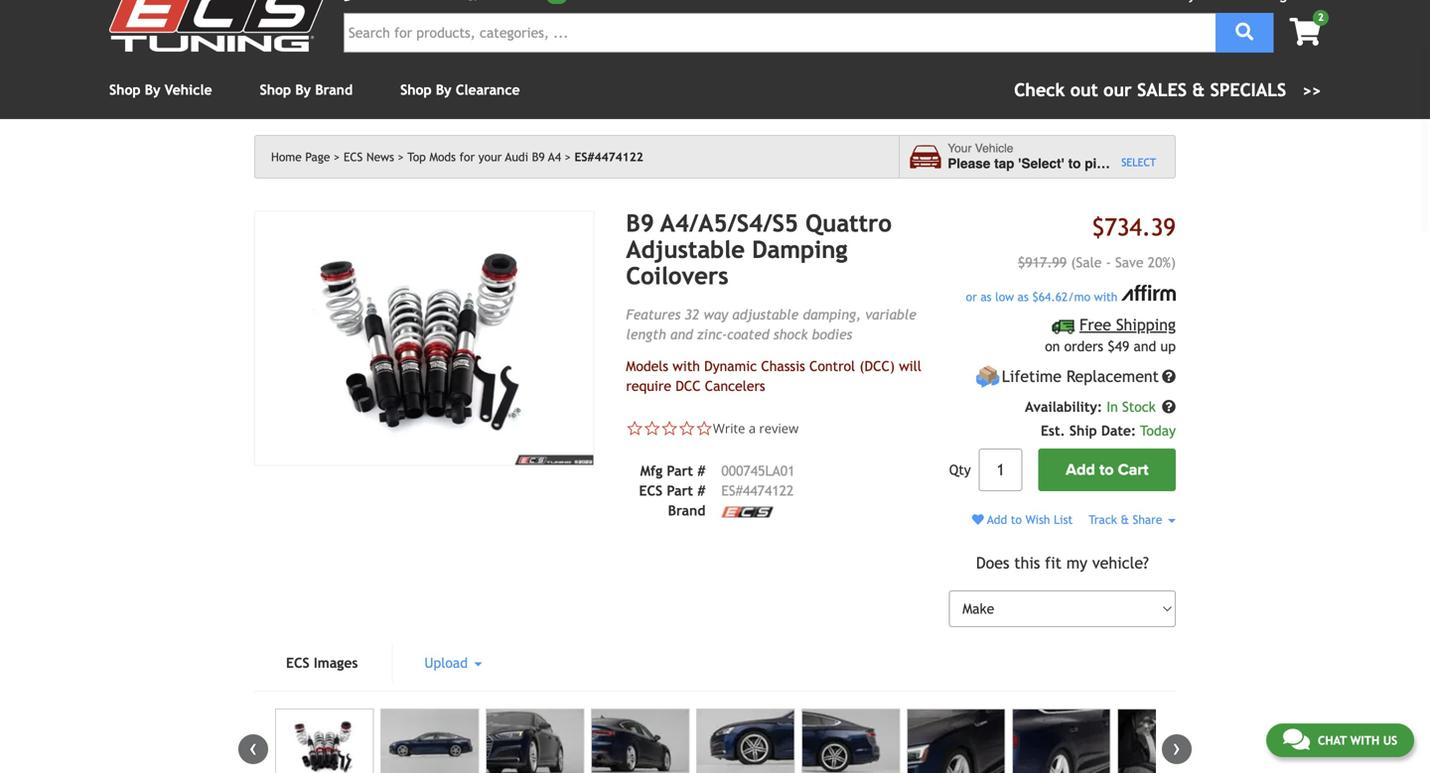 Task type: locate. For each thing, give the bounding box(es) containing it.
add to cart button
[[1039, 449, 1176, 492]]

and down the '32'
[[671, 327, 693, 343]]

with for models with dynamic chassis control (dcc) will require dcc cancelers
[[673, 359, 700, 375]]

0 horizontal spatial empty star image
[[626, 420, 644, 438]]

0 vertical spatial ecs
[[344, 150, 363, 164]]

vehicle
[[165, 82, 212, 98], [975, 142, 1014, 156]]

b9 left a4
[[532, 150, 545, 164]]

2 part from the top
[[667, 484, 693, 499]]

2 by from the left
[[295, 82, 311, 98]]

on
[[1045, 339, 1060, 355]]

add to wish list link
[[972, 513, 1073, 527]]

heart image
[[972, 514, 984, 526]]

& for sales
[[1193, 79, 1205, 100]]

1 horizontal spatial brand
[[668, 503, 706, 519]]

es#4474122 - 000745la01 - b9 a4/a5/s4/s5 quattro adjustable damping coilovers - features 32 way adjustable damping, variable length and zinc-coated shock bodies - ecs - audi image
[[254, 211, 595, 466], [275, 709, 374, 774], [381, 709, 479, 774], [486, 709, 585, 774], [591, 709, 690, 774], [696, 709, 795, 774], [802, 709, 900, 774], [907, 709, 1006, 774], [1012, 709, 1111, 774], [1118, 709, 1216, 774]]

0 horizontal spatial and
[[671, 327, 693, 343]]

by down "ecs tuning" image at the top left of page
[[145, 82, 161, 98]]

as
[[981, 290, 992, 304], [1018, 290, 1029, 304]]

0 horizontal spatial to
[[1011, 513, 1022, 527]]

ecs left news
[[344, 150, 363, 164]]

availability:
[[1025, 399, 1103, 415]]

as right or
[[981, 290, 992, 304]]

control
[[810, 359, 856, 375]]

0 vertical spatial add
[[1066, 461, 1096, 480]]

today
[[1141, 423, 1176, 439]]

0 horizontal spatial add
[[988, 513, 1008, 527]]

part
[[667, 464, 693, 480], [667, 484, 693, 499]]

ecs
[[344, 150, 363, 164], [639, 484, 663, 499], [286, 656, 310, 672]]

brand down "mfg part #"
[[668, 503, 706, 519]]

1 horizontal spatial ecs
[[344, 150, 363, 164]]

low
[[996, 290, 1014, 304]]

up
[[1161, 339, 1176, 355]]

(dcc)
[[860, 359, 895, 375]]

share
[[1133, 513, 1163, 527]]

free shipping image
[[1053, 320, 1076, 334]]

1 horizontal spatial to
[[1069, 156, 1081, 171]]

vehicle down "ecs tuning" image at the top left of page
[[165, 82, 212, 98]]

1 vertical spatial to
[[1100, 461, 1114, 480]]

save
[[1116, 255, 1144, 271]]

1 horizontal spatial b9
[[626, 210, 654, 237]]

pick
[[1085, 156, 1112, 171]]

to left 'cart'
[[1100, 461, 1114, 480]]

0 horizontal spatial by
[[145, 82, 161, 98]]

1 horizontal spatial and
[[1134, 339, 1157, 355]]

shop
[[109, 82, 141, 98], [260, 82, 291, 98], [400, 82, 432, 98]]

b9 up coilovers
[[626, 210, 654, 237]]

to inside your vehicle please tap 'select' to pick a vehicle
[[1069, 156, 1081, 171]]

b9
[[532, 150, 545, 164], [626, 210, 654, 237]]

1 horizontal spatial by
[[295, 82, 311, 98]]

2 # from the top
[[698, 484, 706, 499]]

1 shop from the left
[[109, 82, 141, 98]]

1 vertical spatial with
[[673, 359, 700, 375]]

shop by clearance
[[400, 82, 520, 98]]

coilovers
[[626, 262, 729, 290]]

to inside button
[[1100, 461, 1114, 480]]

ecs images
[[286, 656, 358, 672]]

0 vertical spatial &
[[1193, 79, 1205, 100]]

& right sales at the right of the page
[[1193, 79, 1205, 100]]

to for add to wish list
[[1011, 513, 1022, 527]]

ecs down mfg at left bottom
[[639, 484, 663, 499]]

list
[[1054, 513, 1073, 527]]

0 horizontal spatial brand
[[315, 82, 353, 98]]

1 vertical spatial part
[[667, 484, 693, 499]]

shop by clearance link
[[400, 82, 520, 98]]

ecs images link
[[254, 644, 390, 684]]

with right /mo at the right top of the page
[[1095, 290, 1118, 304]]

0 vertical spatial brand
[[315, 82, 353, 98]]

a
[[1116, 156, 1123, 171], [749, 420, 756, 438]]

comments image
[[1284, 728, 1310, 752]]

does
[[976, 555, 1010, 573]]

date:
[[1102, 423, 1137, 439]]

for
[[460, 150, 475, 164]]

0 vertical spatial vehicle
[[165, 82, 212, 98]]

1 vertical spatial vehicle
[[975, 142, 1014, 156]]

1 vertical spatial a
[[749, 420, 756, 438]]

0 vertical spatial to
[[1069, 156, 1081, 171]]

None text field
[[979, 449, 1023, 492]]

will
[[899, 359, 922, 375]]

0 horizontal spatial as
[[981, 290, 992, 304]]

brand inside es# 4474122 brand
[[668, 503, 706, 519]]

0 horizontal spatial ecs
[[286, 656, 310, 672]]

1 horizontal spatial shop
[[260, 82, 291, 98]]

vehicle inside your vehicle please tap 'select' to pick a vehicle
[[975, 142, 1014, 156]]

models
[[626, 359, 669, 375]]

empty star image down dcc
[[696, 420, 713, 438]]

by up home page link on the left top
[[295, 82, 311, 98]]

vehicle up tap
[[975, 142, 1014, 156]]

000745la01
[[722, 464, 795, 480]]

# up es# 4474122 brand
[[698, 464, 706, 480]]

2 horizontal spatial by
[[436, 82, 452, 98]]

and down shipping
[[1134, 339, 1157, 355]]

with inside the models with dynamic chassis control (dcc) will require dcc cancelers
[[673, 359, 700, 375]]

does this fit my vehicle?
[[976, 555, 1149, 573]]

empty star image
[[626, 420, 644, 438], [696, 420, 713, 438]]

orders
[[1065, 339, 1104, 355]]

part down "mfg part #"
[[667, 484, 693, 499]]

mfg part #
[[640, 464, 706, 480]]

2 horizontal spatial shop
[[400, 82, 432, 98]]

mfg
[[640, 464, 663, 480]]

shock
[[774, 327, 808, 343]]

question circle image
[[1162, 370, 1176, 384]]

0 vertical spatial a
[[1116, 156, 1123, 171]]

coated
[[727, 327, 770, 343]]

3 by from the left
[[436, 82, 452, 98]]

brand up page
[[315, 82, 353, 98]]

0 horizontal spatial with
[[673, 359, 700, 375]]

your vehicle please tap 'select' to pick a vehicle
[[948, 142, 1173, 171]]

empty star image down require
[[626, 420, 644, 438]]

empty star image
[[644, 420, 661, 438], [661, 420, 678, 438], [678, 420, 696, 438]]

shop for shop by clearance
[[400, 82, 432, 98]]

› link
[[1162, 735, 1192, 765]]

20%)
[[1148, 255, 1176, 271]]

ecs left images
[[286, 656, 310, 672]]

add down ship
[[1066, 461, 1096, 480]]

free
[[1080, 316, 1112, 334]]

1 vertical spatial ecs
[[639, 484, 663, 499]]

1 horizontal spatial a
[[1116, 156, 1123, 171]]

›
[[1173, 735, 1181, 762]]

0 horizontal spatial a
[[749, 420, 756, 438]]

add right heart icon
[[988, 513, 1008, 527]]

ecs news
[[344, 150, 394, 164]]

&
[[1193, 79, 1205, 100], [1121, 513, 1130, 527]]

with up dcc
[[673, 359, 700, 375]]

1 vertical spatial b9
[[626, 210, 654, 237]]

empty star image up mfg at left bottom
[[644, 420, 661, 438]]

ship
[[1070, 423, 1098, 439]]

part right mfg at left bottom
[[667, 464, 693, 480]]

-
[[1106, 255, 1112, 271]]

to left wish in the bottom of the page
[[1011, 513, 1022, 527]]

news
[[367, 150, 394, 164]]

as left $
[[1018, 290, 1029, 304]]

shop for shop by brand
[[260, 82, 291, 98]]

2 vertical spatial with
[[1351, 734, 1380, 748]]

images
[[314, 656, 358, 672]]

1 vertical spatial &
[[1121, 513, 1130, 527]]

question circle image
[[1162, 400, 1176, 414]]

write
[[713, 420, 746, 438]]

0 horizontal spatial vehicle
[[165, 82, 212, 98]]

1 horizontal spatial add
[[1066, 461, 1096, 480]]

with inside 'link'
[[1351, 734, 1380, 748]]

empty star image up "mfg part #"
[[661, 420, 678, 438]]

or as low as $64.62/mo with  - affirm financing (opens in modal) element
[[950, 285, 1176, 306]]

shop by brand link
[[260, 82, 353, 98]]

2 shop from the left
[[260, 82, 291, 98]]

by left clearance
[[436, 82, 452, 98]]

this
[[1015, 555, 1041, 573]]

0 vertical spatial #
[[698, 464, 706, 480]]

1 vertical spatial brand
[[668, 503, 706, 519]]

cancelers
[[705, 379, 766, 395]]

0 vertical spatial with
[[1095, 290, 1118, 304]]

1 empty star image from the left
[[626, 420, 644, 438]]

review
[[759, 420, 799, 438]]

availability: in stock
[[1025, 399, 1160, 415]]

2 vertical spatial to
[[1011, 513, 1022, 527]]

or
[[966, 290, 977, 304]]

by for brand
[[295, 82, 311, 98]]

home
[[271, 150, 302, 164]]

2 vertical spatial ecs
[[286, 656, 310, 672]]

with left us
[[1351, 734, 1380, 748]]

2 horizontal spatial ecs
[[639, 484, 663, 499]]

1 horizontal spatial vehicle
[[975, 142, 1014, 156]]

mods
[[430, 150, 456, 164]]

2 horizontal spatial with
[[1351, 734, 1380, 748]]

your
[[479, 150, 502, 164]]

select link
[[1122, 155, 1157, 171]]

to left pick
[[1069, 156, 1081, 171]]

chat with us link
[[1267, 724, 1415, 758]]

es#4474122
[[575, 150, 644, 164]]

vehicle
[[1127, 156, 1173, 171]]

1 horizontal spatial &
[[1193, 79, 1205, 100]]

by for vehicle
[[145, 82, 161, 98]]

0 horizontal spatial shop
[[109, 82, 141, 98]]

0 vertical spatial b9
[[532, 150, 545, 164]]

add to cart
[[1066, 461, 1149, 480]]

‹ link
[[238, 735, 268, 765]]

ecs inside 000745la01 ecs part #
[[639, 484, 663, 499]]

& right track
[[1121, 513, 1130, 527]]

3 shop from the left
[[400, 82, 432, 98]]

us
[[1384, 734, 1398, 748]]

1 horizontal spatial empty star image
[[696, 420, 713, 438]]

2 horizontal spatial to
[[1100, 461, 1114, 480]]

0 horizontal spatial &
[[1121, 513, 1130, 527]]

a right write
[[749, 420, 756, 438]]

select
[[1122, 156, 1157, 169]]

0 vertical spatial part
[[667, 464, 693, 480]]

1 vertical spatial #
[[698, 484, 706, 499]]

ecs inside 'link'
[[286, 656, 310, 672]]

1 part from the top
[[667, 464, 693, 480]]

# left es#
[[698, 484, 706, 499]]

ecs image
[[722, 507, 773, 518]]

by for clearance
[[436, 82, 452, 98]]

part inside 000745la01 ecs part #
[[667, 484, 693, 499]]

add inside button
[[1066, 461, 1096, 480]]

1 horizontal spatial as
[[1018, 290, 1029, 304]]

empty star image left write
[[678, 420, 696, 438]]

Search text field
[[344, 13, 1216, 53]]

by
[[145, 82, 161, 98], [295, 82, 311, 98], [436, 82, 452, 98]]

adjustable
[[733, 307, 799, 323]]

1 by from the left
[[145, 82, 161, 98]]

a right pick
[[1116, 156, 1123, 171]]

1 vertical spatial add
[[988, 513, 1008, 527]]

write a review link
[[713, 420, 799, 438]]



Task type: describe. For each thing, give the bounding box(es) containing it.
'select'
[[1019, 156, 1065, 171]]

brand for es# 4474122 brand
[[668, 503, 706, 519]]

shop by vehicle link
[[109, 82, 212, 98]]

2
[[1318, 11, 1324, 23]]

es#
[[722, 484, 743, 499]]

and inside free shipping on orders $49 and up
[[1134, 339, 1157, 355]]

audi
[[505, 150, 529, 164]]

free shipping on orders $49 and up
[[1045, 316, 1176, 355]]

ecs for ecs news
[[344, 150, 363, 164]]

3 empty star image from the left
[[678, 420, 696, 438]]

a inside your vehicle please tap 'select' to pick a vehicle
[[1116, 156, 1123, 171]]

$917.99
[[1018, 255, 1067, 271]]

2 empty star image from the left
[[696, 420, 713, 438]]

quattro
[[806, 210, 892, 237]]

require
[[626, 379, 672, 395]]

please
[[948, 156, 991, 171]]

a4
[[548, 150, 561, 164]]

est. ship date: today
[[1041, 423, 1176, 439]]

with for chat with us
[[1351, 734, 1380, 748]]

0 horizontal spatial b9
[[532, 150, 545, 164]]

4474122
[[743, 484, 794, 499]]

cart
[[1118, 461, 1149, 480]]

damping,
[[803, 307, 861, 323]]

2 empty star image from the left
[[661, 420, 678, 438]]

shop for shop by vehicle
[[109, 82, 141, 98]]

add for add to wish list
[[988, 513, 1008, 527]]

top mods for your audi b9 a4 link
[[408, 150, 571, 164]]

your
[[948, 142, 972, 156]]

est.
[[1041, 423, 1066, 439]]

features
[[626, 307, 681, 323]]

1 horizontal spatial with
[[1095, 290, 1118, 304]]

replacement
[[1067, 368, 1159, 386]]

in
[[1107, 399, 1118, 415]]

$
[[1033, 290, 1039, 304]]

bodies
[[812, 327, 853, 343]]

and inside features 32 way adjustable damping, variable length and zinc-coated shock bodies
[[671, 327, 693, 343]]

sales & specials
[[1138, 79, 1287, 100]]

track & share button
[[1089, 513, 1176, 527]]

length
[[626, 327, 666, 343]]

vehicle?
[[1093, 555, 1149, 573]]

variable
[[866, 307, 917, 323]]

chat
[[1318, 734, 1347, 748]]

brand for shop by brand
[[315, 82, 353, 98]]

& for track
[[1121, 513, 1130, 527]]

/mo
[[1068, 290, 1091, 304]]

ecs tuning image
[[109, 0, 328, 52]]

damping
[[752, 236, 848, 264]]

shop by vehicle
[[109, 82, 212, 98]]

page
[[305, 150, 330, 164]]

clearance
[[456, 82, 520, 98]]

sales
[[1138, 79, 1187, 100]]

1 # from the top
[[698, 464, 706, 480]]

models with dynamic chassis control (dcc) will require dcc cancelers
[[626, 359, 922, 395]]

shopping cart image
[[1290, 18, 1321, 46]]

es# 4474122 brand
[[668, 484, 794, 519]]

734.39
[[1105, 214, 1176, 241]]

ecs for ecs images
[[286, 656, 310, 672]]

chassis
[[761, 359, 806, 375]]

track & share
[[1089, 513, 1166, 527]]

$49
[[1108, 339, 1130, 355]]

fit
[[1045, 555, 1062, 573]]

32
[[685, 307, 700, 323]]

‹
[[249, 735, 257, 762]]

shipping
[[1117, 316, 1176, 334]]

wish
[[1026, 513, 1051, 527]]

1 empty star image from the left
[[644, 420, 661, 438]]

my
[[1067, 555, 1088, 573]]

way
[[704, 307, 728, 323]]

1 as from the left
[[981, 290, 992, 304]]

b9 inside b9 a4/a5/s4/s5 quattro adjustable damping coilovers
[[626, 210, 654, 237]]

search image
[[1236, 23, 1254, 41]]

lifetime
[[1002, 368, 1062, 386]]

$917.99 (sale - save 20%)
[[1018, 255, 1176, 271]]

64.62
[[1039, 290, 1068, 304]]

# inside 000745la01 ecs part #
[[698, 484, 706, 499]]

upload
[[425, 656, 472, 672]]

dynamic
[[705, 359, 757, 375]]

adjustable
[[626, 236, 745, 264]]

2 link
[[1274, 10, 1329, 48]]

to for add to cart
[[1100, 461, 1114, 480]]

upload button
[[393, 644, 514, 684]]

home page
[[271, 150, 330, 164]]

add for add to cart
[[1066, 461, 1096, 480]]

sales & specials link
[[1015, 77, 1321, 103]]

top
[[408, 150, 426, 164]]

this product is lifetime replacement eligible image
[[976, 365, 1001, 389]]

top mods for your audi b9 a4
[[408, 150, 561, 164]]

2 as from the left
[[1018, 290, 1029, 304]]

ecs news link
[[344, 150, 404, 164]]

home page link
[[271, 150, 340, 164]]

chat with us
[[1318, 734, 1398, 748]]

a4/a5/s4/s5
[[661, 210, 799, 237]]

qty
[[950, 463, 971, 478]]



Task type: vqa. For each thing, say whether or not it's contained in the screenshot.
35%
no



